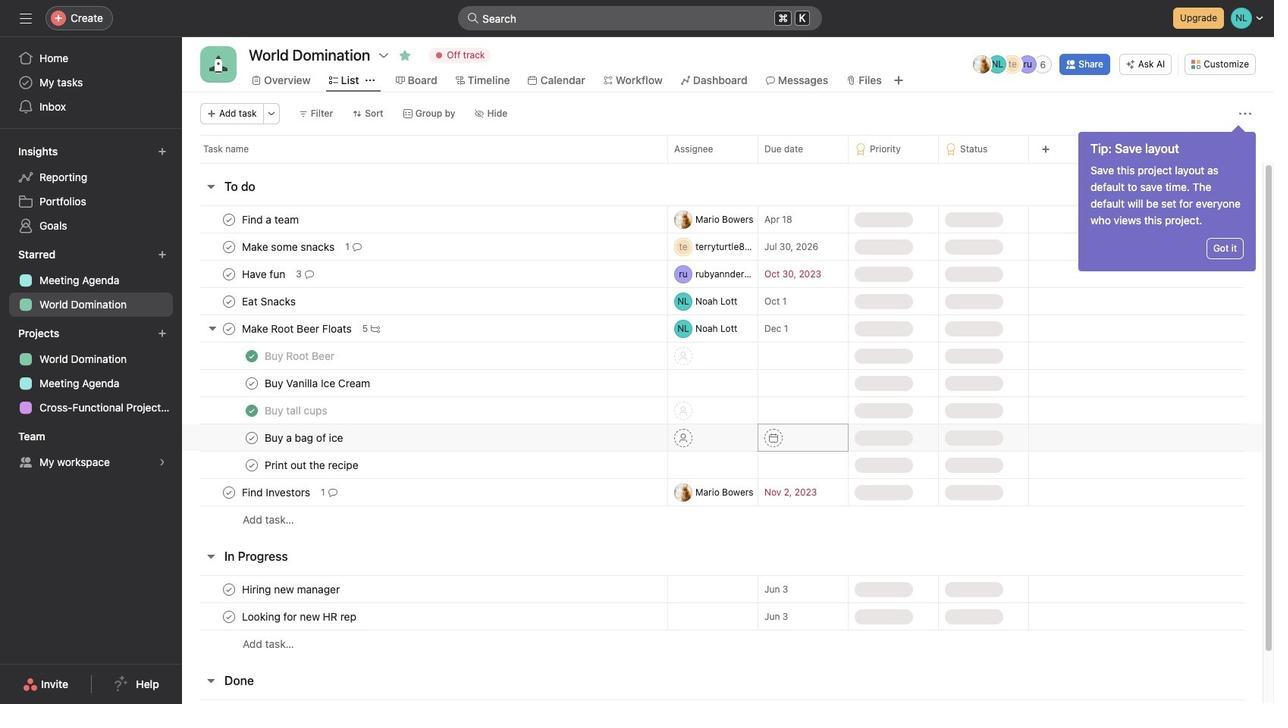 Task type: vqa. For each thing, say whether or not it's contained in the screenshot.
insights Element
yes



Task type: locate. For each thing, give the bounding box(es) containing it.
Mark complete checkbox
[[243, 456, 261, 474], [220, 483, 238, 502], [220, 608, 238, 626]]

mark complete image
[[220, 210, 238, 229], [220, 292, 238, 311], [243, 429, 261, 447], [220, 483, 238, 502], [220, 608, 238, 626]]

task name text field inside buy a bag of ice cell
[[262, 430, 348, 446]]

mark complete checkbox for make some snacks cell
[[220, 238, 238, 256]]

Completed checkbox
[[243, 347, 261, 365], [243, 402, 261, 420]]

collapse task list for this group image
[[205, 181, 217, 193], [205, 675, 217, 687]]

mark complete checkbox inside buy a bag of ice cell
[[243, 429, 261, 447]]

buy vanilla ice cream cell
[[182, 369, 667, 397]]

0 vertical spatial mark complete checkbox
[[243, 456, 261, 474]]

1 comment image
[[352, 242, 362, 251], [328, 488, 337, 497]]

mark complete image inside buy a bag of ice cell
[[243, 429, 261, 447]]

mark complete image for hiring new manager cell
[[220, 581, 238, 599]]

Task name text field
[[239, 212, 303, 227], [239, 294, 300, 309], [239, 321, 356, 336], [262, 376, 375, 391], [262, 430, 348, 446], [262, 458, 363, 473], [239, 582, 344, 597]]

task name text field inside buy root beer cell
[[262, 348, 339, 364]]

task name text field for mark complete option within the looking for new hr rep cell
[[239, 609, 361, 625]]

Task name text field
[[239, 239, 339, 254], [239, 267, 290, 282], [262, 348, 339, 364], [262, 403, 332, 418], [239, 485, 315, 500], [239, 609, 361, 625]]

task name text field for completed checkbox within the buy root beer cell
[[262, 348, 339, 364]]

task name text field inside buy tall cups cell
[[262, 403, 332, 418]]

tooltip
[[1078, 127, 1256, 272]]

mark complete image for task name text box within buy a bag of ice cell
[[243, 429, 261, 447]]

looking for new hr rep cell
[[182, 603, 667, 631]]

buy root beer cell
[[182, 342, 667, 370]]

2 collapse task list for this group image from the top
[[205, 675, 217, 687]]

task name text field inside have fun cell
[[239, 267, 290, 282]]

mark complete checkbox inside find investors cell
[[220, 483, 238, 502]]

add field image
[[1041, 145, 1050, 154]]

mark complete checkbox inside print out the recipe cell
[[243, 456, 261, 474]]

find a team cell
[[182, 206, 667, 234]]

0 vertical spatial 1 comment image
[[352, 242, 362, 251]]

task name text field inside print out the recipe cell
[[262, 458, 363, 473]]

mark complete checkbox inside hiring new manager cell
[[220, 581, 238, 599]]

hiring new manager cell
[[182, 576, 667, 604]]

mark complete checkbox inside looking for new hr rep cell
[[220, 608, 238, 626]]

0 vertical spatial collapse task list for this group image
[[205, 181, 217, 193]]

hide sidebar image
[[20, 12, 32, 24]]

task name text field inside buy vanilla ice cream cell
[[262, 376, 375, 391]]

mark complete checkbox for eat snacks cell
[[220, 292, 238, 311]]

new project or portfolio image
[[158, 329, 167, 338]]

mark complete checkbox for looking for new hr rep cell
[[220, 608, 238, 626]]

2 vertical spatial mark complete checkbox
[[220, 608, 238, 626]]

completed checkbox inside buy root beer cell
[[243, 347, 261, 365]]

see details, my workspace image
[[158, 458, 167, 467]]

1 completed checkbox from the top
[[243, 347, 261, 365]]

task name text field for completed checkbox within the buy tall cups cell
[[262, 403, 332, 418]]

task name text field inside find investors cell
[[239, 485, 315, 500]]

mark complete image inside print out the recipe cell
[[243, 456, 261, 474]]

task name text field for mark complete checkbox inside the hiring new manager cell
[[239, 582, 344, 597]]

header to do tree grid
[[182, 206, 1263, 534]]

task name text field for mark complete option in the find investors cell
[[239, 485, 315, 500]]

mark complete checkbox inside eat snacks cell
[[220, 292, 238, 311]]

1 horizontal spatial 1 comment image
[[352, 242, 362, 251]]

2 completed checkbox from the top
[[243, 402, 261, 420]]

task name text field inside make some snacks cell
[[239, 239, 339, 254]]

1 comment image inside make some snacks cell
[[352, 242, 362, 251]]

global element
[[0, 37, 182, 128]]

1 vertical spatial completed checkbox
[[243, 402, 261, 420]]

find investors cell
[[182, 479, 667, 507]]

mark complete image inside find investors cell
[[220, 483, 238, 502]]

completed checkbox inside buy tall cups cell
[[243, 402, 261, 420]]

task name text field inside find a team cell
[[239, 212, 303, 227]]

mark complete checkbox inside have fun cell
[[220, 265, 238, 283]]

more actions image
[[267, 109, 276, 118]]

completed checkbox for buy root beer cell
[[243, 347, 261, 365]]

mark complete checkbox inside find a team cell
[[220, 210, 238, 229]]

have fun cell
[[182, 260, 667, 288]]

completed checkbox up completed image
[[243, 347, 261, 365]]

task name text field for mark complete checkbox within buy vanilla ice cream cell
[[262, 376, 375, 391]]

3 comments image
[[305, 270, 314, 279]]

task name text field inside looking for new hr rep cell
[[239, 609, 361, 625]]

mark complete image inside make some snacks cell
[[220, 238, 238, 256]]

0 vertical spatial completed checkbox
[[243, 347, 261, 365]]

task name text field for mark complete checkbox inside the buy a bag of ice cell
[[262, 430, 348, 446]]

mark complete checkbox inside buy vanilla ice cream cell
[[243, 374, 261, 392]]

mark complete image inside find a team cell
[[220, 210, 238, 229]]

None field
[[458, 6, 822, 30]]

mark complete image for have fun cell
[[220, 265, 238, 283]]

buy a bag of ice cell
[[182, 424, 667, 452]]

teams element
[[0, 423, 182, 478]]

mark complete image inside have fun cell
[[220, 265, 238, 283]]

completed checkbox down completed icon
[[243, 402, 261, 420]]

collapse task list for this group image
[[205, 551, 217, 563]]

mark complete image inside buy vanilla ice cream cell
[[243, 374, 261, 392]]

mark complete checkbox for hiring new manager cell
[[220, 581, 238, 599]]

task name text field inside hiring new manager cell
[[239, 582, 344, 597]]

new insights image
[[158, 147, 167, 156]]

1 vertical spatial mark complete checkbox
[[220, 483, 238, 502]]

mark complete image inside eat snacks cell
[[220, 292, 238, 311]]

task name text field for mark complete checkbox within find a team cell
[[239, 212, 303, 227]]

task name text field inside eat snacks cell
[[239, 294, 300, 309]]

projects element
[[0, 320, 182, 423]]

mark complete image for print out the recipe cell at bottom
[[243, 456, 261, 474]]

1 comment image inside find investors cell
[[328, 488, 337, 497]]

1 vertical spatial collapse task list for this group image
[[205, 675, 217, 687]]

mark complete image inside make root beer floats cell
[[220, 320, 238, 338]]

completed image
[[243, 347, 261, 365]]

1 vertical spatial 1 comment image
[[328, 488, 337, 497]]

add items to starred image
[[158, 250, 167, 259]]

row
[[182, 135, 1274, 163], [200, 162, 1245, 164], [182, 206, 1263, 234], [182, 233, 1263, 261], [182, 260, 1263, 288], [182, 287, 1263, 316], [182, 315, 1263, 343], [182, 342, 1263, 370], [182, 369, 1263, 397], [182, 397, 1263, 425], [182, 424, 1263, 452], [182, 451, 1263, 479], [182, 479, 1263, 507], [182, 506, 1263, 534], [182, 576, 1263, 604], [182, 603, 1263, 631], [182, 630, 1263, 658]]

Mark complete checkbox
[[220, 210, 238, 229], [220, 238, 238, 256], [220, 265, 238, 283], [220, 292, 238, 311], [220, 320, 238, 338], [243, 374, 261, 392], [243, 429, 261, 447], [220, 581, 238, 599]]

mark complete image
[[220, 238, 238, 256], [220, 265, 238, 283], [220, 320, 238, 338], [243, 374, 261, 392], [243, 456, 261, 474], [220, 581, 238, 599]]

mark complete image inside hiring new manager cell
[[220, 581, 238, 599]]

mark complete checkbox inside make some snacks cell
[[220, 238, 238, 256]]

mark complete image for task name text box inside find a team cell
[[220, 210, 238, 229]]

make root beer floats cell
[[182, 315, 667, 343]]

0 horizontal spatial 1 comment image
[[328, 488, 337, 497]]



Task type: describe. For each thing, give the bounding box(es) containing it.
remove from starred image
[[399, 49, 411, 61]]

more actions image
[[1239, 108, 1251, 120]]

eat snacks cell
[[182, 287, 667, 316]]

mark complete checkbox inside make root beer floats cell
[[220, 320, 238, 338]]

mark complete checkbox for have fun cell
[[220, 265, 238, 283]]

mark complete checkbox for find a team cell
[[220, 210, 238, 229]]

1 collapse task list for this group image from the top
[[205, 181, 217, 193]]

mark complete image inside looking for new hr rep cell
[[220, 608, 238, 626]]

mark complete image for buy vanilla ice cream cell
[[243, 374, 261, 392]]

task name text field for mark complete checkbox within make some snacks cell
[[239, 239, 339, 254]]

tab actions image
[[365, 76, 374, 85]]

5 subtasks image
[[371, 324, 380, 333]]

completed checkbox for buy tall cups cell
[[243, 402, 261, 420]]

task name text field for mark complete checkbox in eat snacks cell
[[239, 294, 300, 309]]

make some snacks cell
[[182, 233, 667, 261]]

mark complete checkbox for print out the recipe cell at bottom
[[243, 456, 261, 474]]

task name text field for mark complete checkbox within the have fun cell
[[239, 267, 290, 282]]

mark complete checkbox for find investors cell
[[220, 483, 238, 502]]

prominent image
[[467, 12, 479, 24]]

mark complete image for task name text box in the eat snacks cell
[[220, 292, 238, 311]]

completed image
[[243, 402, 261, 420]]

rocket image
[[209, 55, 228, 74]]

header in progress tree grid
[[182, 576, 1263, 658]]

insights element
[[0, 138, 182, 241]]

print out the recipe cell
[[182, 451, 667, 479]]

collapse subtask list for the task make root beer floats image
[[206, 322, 218, 334]]

show options image
[[378, 49, 390, 61]]

starred element
[[0, 241, 182, 320]]

task name text field inside make root beer floats cell
[[239, 321, 356, 336]]

buy tall cups cell
[[182, 397, 667, 425]]

mark complete image for make some snacks cell
[[220, 238, 238, 256]]

add tab image
[[892, 74, 905, 86]]

mark complete checkbox for buy a bag of ice cell
[[243, 429, 261, 447]]

mark complete checkbox for buy vanilla ice cream cell
[[243, 374, 261, 392]]

Search tasks, projects, and more text field
[[458, 6, 822, 30]]



